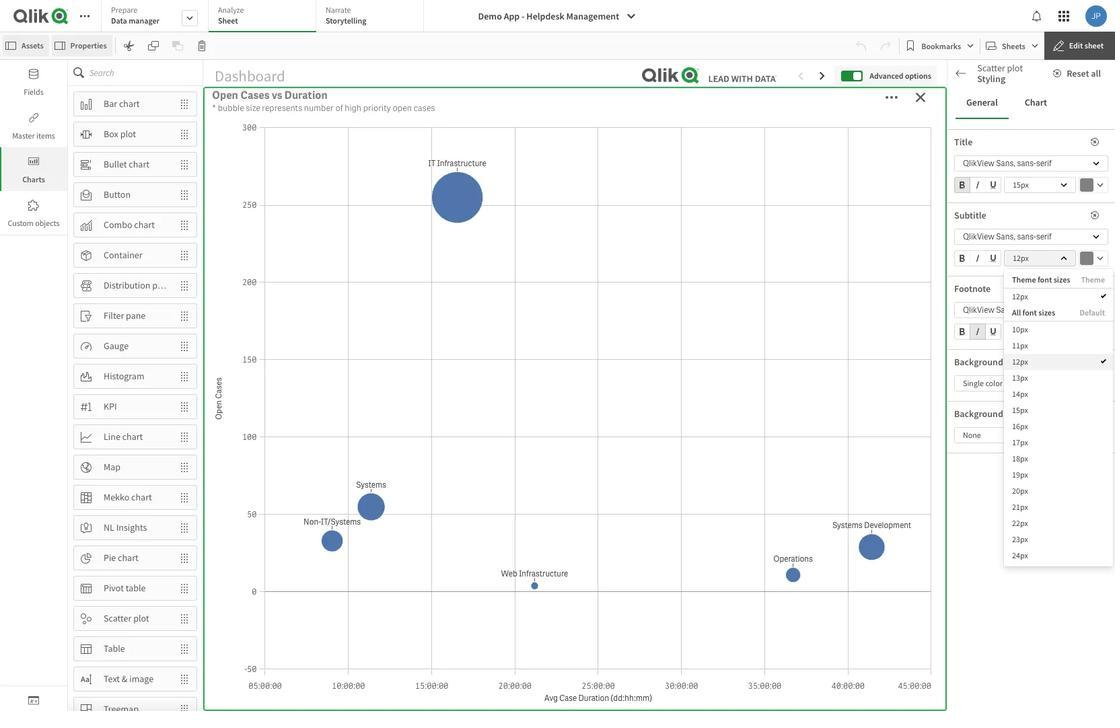 Task type: locate. For each thing, give the bounding box(es) containing it.
cases inside open cases vs duration * bubble size represents number of high priority open cases
[[240, 88, 269, 102]]

high
[[241, 97, 285, 124]]

1 group from the top
[[954, 177, 1001, 196]]

2 vertical spatial triangle right image
[[947, 674, 965, 681]]

0 vertical spatial &
[[238, 473, 246, 487]]

& for image
[[122, 673, 127, 685]]

bubble
[[954, 422, 982, 434]]

*
[[212, 102, 216, 114]]

chart for combo chart
[[134, 219, 155, 231]]

general
[[966, 96, 998, 109], [965, 182, 995, 194]]

edit sheet button
[[1044, 32, 1115, 60]]

styling right palette image
[[980, 353, 1008, 365]]

0 horizontal spatial tab list
[[101, 0, 429, 34]]

high priority cases 72
[[241, 97, 418, 178]]

analyze
[[218, 5, 244, 15]]

0 horizontal spatial you
[[960, 279, 972, 289]]

0 horizontal spatial scatter
[[104, 612, 131, 625]]

12px
[[1013, 253, 1029, 263], [1012, 291, 1028, 301], [1012, 357, 1028, 367]]

0 vertical spatial background
[[954, 356, 1003, 368]]

palette image
[[961, 353, 972, 364]]

2 move image from the top
[[172, 244, 196, 267]]

reset all button
[[1045, 63, 1112, 84]]

1 horizontal spatial state
[[1054, 289, 1071, 299]]

state right set
[[1054, 289, 1071, 299]]

combo chart
[[104, 219, 155, 231]]

bookmarks button
[[903, 35, 977, 57]]

0 vertical spatial 12px
[[1013, 253, 1029, 263]]

0 horizontal spatial state
[[954, 231, 974, 244]]

filter
[[104, 310, 124, 322]]

to
[[992, 279, 999, 289], [1049, 279, 1056, 289], [1034, 289, 1041, 299], [1073, 289, 1079, 299]]

triangle right image
[[947, 600, 965, 606], [947, 649, 965, 656]]

142
[[538, 124, 612, 178]]

cases inside low priority cases 203
[[851, 97, 907, 124]]

if
[[954, 279, 959, 289]]

nl
[[104, 522, 114, 534]]

off
[[954, 398, 966, 410]]

open left by
[[517, 188, 543, 202]]

cases left by
[[545, 188, 574, 202]]

bullet
[[104, 158, 127, 170]]

priority inside low priority cases 203
[[778, 97, 847, 124]]

move image
[[172, 93, 196, 115], [172, 244, 196, 267], [172, 274, 196, 297], [172, 395, 196, 418], [172, 547, 196, 570], [172, 577, 196, 600]]

1 vertical spatial chart
[[1025, 96, 1047, 109]]

3 move image from the top
[[172, 274, 196, 297]]

0 vertical spatial open
[[212, 88, 238, 102]]

advanced options
[[870, 70, 931, 81]]

2 group from the top
[[954, 250, 1001, 269]]

list box inside application
[[1004, 269, 1113, 567]]

0 vertical spatial styling
[[977, 73, 1005, 85]]

2 move image from the top
[[172, 153, 196, 176]]

plot for scatter plot
[[133, 612, 149, 625]]

move image for map
[[172, 456, 196, 479]]

move image for line chart
[[172, 426, 196, 448]]

histogram
[[104, 370, 144, 382]]

10 move image from the top
[[172, 486, 196, 509]]

3 move image from the top
[[172, 183, 196, 206]]

1 triangle right image from the top
[[947, 600, 965, 606]]

priority inside high priority cases 72
[[289, 97, 358, 124]]

Search text field
[[89, 60, 203, 85]]

general down scatter chart image
[[966, 96, 998, 109]]

duration
[[284, 88, 328, 102]]

triangle bottom image
[[947, 209, 965, 216], [947, 322, 965, 329]]

1 horizontal spatial chart
[[1025, 96, 1047, 109]]

2 triangle bottom image from the top
[[947, 322, 965, 329]]

you right if
[[960, 279, 972, 289]]

charts
[[22, 174, 45, 184]]

management
[[566, 10, 619, 22]]

priority for 203
[[778, 97, 847, 124]]

6 move image from the top
[[172, 577, 196, 600]]

chart down suggestions
[[1025, 96, 1047, 109]]

4 move image from the top
[[172, 214, 196, 237]]

image right text
[[129, 673, 153, 685]]

chart right the mekko
[[131, 491, 152, 503]]

cut image
[[124, 40, 134, 51]]

chart right bar
[[119, 98, 140, 110]]

12px button
[[1004, 250, 1076, 266]]

triangle right image
[[947, 184, 965, 191], [947, 624, 965, 631], [947, 674, 965, 681]]

1 vertical spatial triangle right image
[[947, 624, 965, 631]]

general up alternate
[[965, 182, 995, 194]]

state down subtitle
[[954, 231, 974, 244]]

1 vertical spatial scatter
[[104, 612, 131, 625]]

you left the
[[1003, 289, 1015, 299]]

demo app - helpdesk management
[[478, 10, 619, 22]]

represents
[[262, 102, 302, 114]]

navigation
[[954, 383, 997, 395]]

8 move image from the top
[[172, 426, 196, 448]]

size inside open cases vs duration * bubble size represents number of high priority open cases
[[246, 102, 260, 114]]

plot right box on the left of the page
[[120, 128, 136, 140]]

line chart
[[104, 431, 143, 443]]

cases left over
[[294, 473, 324, 487]]

edit sheet
[[1069, 40, 1104, 50]]

19px
[[1012, 470, 1028, 480]]

14 move image from the top
[[172, 668, 196, 691]]

triangle bottom image down appearance
[[947, 209, 965, 216]]

group up want
[[954, 250, 1001, 269]]

1 horizontal spatial image
[[1005, 408, 1030, 420]]

insights
[[116, 522, 147, 534]]

scatter up table
[[104, 612, 131, 625]]

2 triangle right image from the top
[[947, 649, 965, 656]]

0 vertical spatial size
[[246, 102, 260, 114]]

10px
[[1012, 324, 1028, 334]]

1 vertical spatial triangle right image
[[947, 649, 965, 656]]

want
[[974, 279, 990, 289]]

next sheet: performance image
[[817, 70, 828, 81]]

15 move image from the top
[[172, 698, 196, 711]]

chart right line
[[122, 431, 143, 443]]

triangle bottom image for alternate states
[[947, 209, 965, 216]]

1 vertical spatial tab list
[[956, 87, 1107, 119]]

demo
[[478, 10, 502, 22]]

plot right the distribution
[[152, 279, 168, 291]]

chart for bullet chart
[[129, 158, 149, 170]]

application
[[0, 0, 1115, 711]]

triangle bottom image down <inherited>.
[[947, 322, 965, 329]]

styling up the general button at right top
[[977, 73, 1005, 85]]

72
[[305, 124, 354, 178]]

2 background from the top
[[954, 408, 1003, 420]]

chart
[[119, 98, 140, 110], [129, 158, 149, 170], [134, 219, 155, 231], [122, 431, 143, 443], [131, 491, 152, 503], [118, 552, 138, 564]]

1 vertical spatial open
[[517, 188, 543, 202]]

& left resolved
[[238, 473, 246, 487]]

3 group from the top
[[954, 324, 1001, 343]]

1 move image from the top
[[172, 93, 196, 115]]

appearance
[[954, 157, 1001, 169]]

1 horizontal spatial size
[[984, 422, 999, 434]]

bar chart
[[104, 98, 140, 110]]

0 vertical spatial general
[[966, 96, 998, 109]]

0 horizontal spatial chart
[[978, 73, 1001, 85]]

6 move image from the top
[[172, 335, 196, 358]]

filter pane
[[104, 310, 146, 322]]

group up palette image
[[954, 324, 1001, 343]]

0 vertical spatial triangle right image
[[947, 600, 965, 606]]

sheet
[[218, 15, 238, 26]]

cases left vs on the top left
[[240, 88, 269, 102]]

background up bubble size
[[954, 408, 1003, 420]]

prepare
[[111, 5, 137, 15]]

12px inside popup button
[[1013, 253, 1029, 263]]

move image for box plot
[[172, 123, 196, 146]]

0 vertical spatial triangle right image
[[947, 184, 965, 191]]

text
[[104, 673, 120, 685]]

reset
[[1067, 67, 1089, 79]]

12px down 11px
[[1012, 357, 1028, 367]]

9 move image from the top
[[172, 456, 196, 479]]

fields
[[24, 87, 44, 97]]

1 vertical spatial image
[[129, 673, 153, 685]]

storytelling
[[326, 15, 366, 26]]

grid
[[954, 558, 971, 570]]

move image for gauge
[[172, 335, 196, 358]]

2 horizontal spatial priority
[[778, 97, 847, 124]]

1 vertical spatial triangle bottom image
[[947, 322, 965, 329]]

image up 16px at the right
[[1005, 408, 1030, 420]]

12px up the
[[1013, 253, 1029, 263]]

move image for mekko chart
[[172, 486, 196, 509]]

move image for text & image
[[172, 668, 196, 691]]

chart right combo
[[134, 219, 155, 231]]

0 vertical spatial group
[[954, 177, 1001, 196]]

move image for pivot table
[[172, 577, 196, 600]]

1 horizontal spatial scatter
[[977, 62, 1005, 74]]

2 triangle right image from the top
[[947, 624, 965, 631]]

0 vertical spatial chart
[[978, 73, 1001, 85]]

0 horizontal spatial size
[[246, 102, 260, 114]]

open left resolved
[[210, 473, 236, 487]]

image
[[1005, 408, 1030, 420], [129, 673, 153, 685]]

scatter chart image
[[958, 74, 968, 85]]

cases down advanced
[[851, 97, 907, 124]]

navigation off
[[954, 383, 997, 410]]

priority
[[289, 97, 358, 124], [778, 97, 847, 124], [590, 188, 627, 202]]

chart up the general button at right top
[[978, 73, 1001, 85]]

manager
[[129, 15, 159, 26]]

size down background image
[[984, 422, 999, 434]]

scatter inside scatter plot styling
[[977, 62, 1005, 74]]

need
[[1016, 289, 1033, 299]]

chart for line chart
[[122, 431, 143, 443]]

visualizations,
[[954, 289, 1001, 299]]

1 background from the top
[[954, 356, 1003, 368]]

chart for pie chart
[[118, 552, 138, 564]]

general inside button
[[966, 96, 998, 109]]

plot
[[1007, 62, 1023, 74], [120, 128, 136, 140], [152, 279, 168, 291], [133, 612, 149, 625]]

1 vertical spatial background
[[954, 408, 1003, 420]]

chart right pie
[[118, 552, 138, 564]]

chart for chart suggestions
[[978, 73, 1001, 85]]

properties
[[70, 40, 107, 50]]

1 vertical spatial group
[[954, 250, 1001, 269]]

12px down the
[[1012, 291, 1028, 301]]

master items button
[[0, 104, 67, 147]]

0 horizontal spatial &
[[122, 673, 127, 685]]

size right bubble
[[246, 102, 260, 114]]

plot inside scatter plot styling
[[1007, 62, 1023, 74]]

states
[[1003, 207, 1026, 219]]

& right text
[[122, 673, 127, 685]]

0 horizontal spatial priority
[[289, 97, 358, 124]]

group down appearance
[[954, 177, 1001, 196]]

background
[[954, 356, 1003, 368], [954, 408, 1003, 420]]

1 vertical spatial general
[[965, 182, 995, 194]]

1 horizontal spatial tab list
[[956, 87, 1107, 119]]

1 move image from the top
[[172, 123, 196, 146]]

11 move image from the top
[[172, 516, 196, 539]]

move image for bar chart
[[172, 93, 196, 115]]

0 vertical spatial scatter
[[977, 62, 1005, 74]]

7 move image from the top
[[172, 365, 196, 388]]

sheets button
[[983, 35, 1042, 57]]

None text field
[[954, 526, 1079, 544]]

chart for mekko chart
[[131, 491, 152, 503]]

1 horizontal spatial &
[[238, 473, 246, 487]]

if you want to add the object to master visualizations, you need to set state to <inherited>.
[[954, 279, 1081, 309]]

0 vertical spatial tab list
[[101, 0, 429, 34]]

cases right high
[[362, 97, 418, 124]]

to right object
[[1049, 279, 1056, 289]]

scatter right scatter chart image
[[977, 62, 1005, 74]]

background up navigation
[[954, 356, 1003, 368]]

13 move image from the top
[[172, 638, 196, 660]]

12 move image from the top
[[172, 607, 196, 630]]

copy image
[[148, 40, 159, 51]]

open inside open cases vs duration * bubble size represents number of high priority open cases
[[212, 88, 238, 102]]

5 move image from the top
[[172, 547, 196, 570]]

5 move image from the top
[[172, 304, 196, 327]]

move image for combo chart
[[172, 214, 196, 237]]

3 triangle right image from the top
[[947, 674, 965, 681]]

text & image
[[104, 673, 153, 685]]

1 vertical spatial &
[[122, 673, 127, 685]]

cases inside high priority cases 72
[[362, 97, 418, 124]]

tab list
[[101, 0, 429, 34], [956, 87, 1107, 119]]

chart right bullet
[[129, 158, 149, 170]]

chart inside button
[[1025, 96, 1047, 109]]

narrate
[[326, 5, 351, 15]]

list box
[[1004, 269, 1113, 567]]

object image
[[28, 156, 39, 167]]

2 vertical spatial group
[[954, 324, 1001, 343]]

1 vertical spatial state
[[1054, 289, 1071, 299]]

0 vertical spatial triangle bottom image
[[947, 209, 965, 216]]

helpdesk
[[526, 10, 564, 22]]

0 vertical spatial state
[[954, 231, 974, 244]]

group
[[954, 177, 1001, 196], [954, 250, 1001, 269], [954, 324, 1001, 343]]

open left high at the left top of page
[[212, 88, 238, 102]]

application containing 72
[[0, 0, 1115, 711]]

142 button
[[456, 93, 694, 182]]

delete image
[[196, 40, 207, 51]]

-
[[522, 10, 525, 22]]

20px
[[1012, 486, 1028, 496]]

move image for container
[[172, 244, 196, 267]]

state
[[954, 231, 974, 244], [1054, 289, 1071, 299]]

plot down the table
[[133, 612, 149, 625]]

move image for pie chart
[[172, 547, 196, 570]]

the
[[1015, 279, 1026, 289]]

2 vertical spatial open
[[210, 473, 236, 487]]

&
[[238, 473, 246, 487], [122, 673, 127, 685]]

1 triangle bottom image from the top
[[947, 209, 965, 216]]

reset all
[[1067, 67, 1101, 79]]

distribution plot
[[104, 279, 168, 291]]

plot down sheets
[[1007, 62, 1023, 74]]

22px
[[1012, 518, 1028, 528]]

scatter plot
[[104, 612, 149, 625]]

move image
[[172, 123, 196, 146], [172, 153, 196, 176], [172, 183, 196, 206], [172, 214, 196, 237], [172, 304, 196, 327], [172, 335, 196, 358], [172, 365, 196, 388], [172, 426, 196, 448], [172, 456, 196, 479], [172, 486, 196, 509], [172, 516, 196, 539], [172, 607, 196, 630], [172, 638, 196, 660], [172, 668, 196, 691], [172, 698, 196, 711]]

demo app - helpdesk management button
[[470, 5, 645, 27]]

open for open cases by priority type
[[517, 188, 543, 202]]

move image for histogram
[[172, 365, 196, 388]]

4 move image from the top
[[172, 395, 196, 418]]

labels
[[954, 464, 980, 476]]

list box containing 12px
[[1004, 269, 1113, 567]]



Task type: describe. For each thing, give the bounding box(es) containing it.
database image
[[28, 69, 39, 79]]

charts button
[[0, 147, 67, 191]]

tab list containing prepare
[[101, 0, 429, 34]]

background image
[[954, 408, 1030, 420]]

pivot table
[[104, 582, 146, 594]]

open & resolved cases over time
[[210, 473, 375, 487]]

box
[[104, 128, 118, 140]]

pie chart
[[104, 552, 138, 564]]

line
[[104, 431, 120, 443]]

open cases by priority type
[[517, 188, 652, 202]]

max
[[954, 510, 970, 522]]

alternate
[[965, 207, 1001, 219]]

visible
[[972, 510, 997, 522]]

low priority cases 203
[[734, 97, 907, 178]]

scatter plot styling
[[977, 62, 1023, 85]]

15px
[[1012, 405, 1028, 415]]

pie
[[104, 552, 116, 564]]

subtitle
[[954, 209, 986, 221]]

priority for 72
[[289, 97, 358, 124]]

1 vertical spatial 12px
[[1012, 291, 1028, 301]]

1 horizontal spatial you
[[1003, 289, 1015, 299]]

move image for button
[[172, 183, 196, 206]]

background for background color
[[954, 356, 1003, 368]]

cases
[[414, 102, 435, 114]]

distribution
[[104, 279, 150, 291]]

styling inside scatter plot styling
[[977, 73, 1005, 85]]

11px
[[1012, 340, 1028, 351]]

alternate states
[[965, 207, 1026, 219]]

plot for distribution plot
[[152, 279, 168, 291]]

object
[[1027, 279, 1047, 289]]

sheets
[[1002, 41, 1025, 51]]

items
[[36, 131, 55, 141]]

custom objects button
[[0, 191, 67, 235]]

plot for scatter plot styling
[[1007, 62, 1023, 74]]

fields button
[[0, 60, 67, 104]]

variables image
[[28, 695, 39, 706]]

set
[[1042, 289, 1052, 299]]

by
[[577, 188, 588, 202]]

custom objects
[[8, 218, 60, 228]]

master items
[[12, 131, 55, 141]]

mekko
[[104, 491, 129, 503]]

<inherited>.
[[954, 299, 994, 309]]

general button
[[956, 87, 1009, 119]]

resolved
[[248, 473, 292, 487]]

high
[[345, 102, 361, 114]]

low
[[734, 97, 774, 124]]

0 horizontal spatial image
[[129, 673, 153, 685]]

appearance tab
[[947, 150, 1115, 176]]

mekko chart
[[104, 491, 152, 503]]

color
[[1005, 356, 1026, 368]]

table
[[104, 643, 125, 655]]

state inside if you want to add the object to master visualizations, you need to set state to <inherited>.
[[1054, 289, 1071, 299]]

number
[[304, 102, 334, 114]]

chart suggestions
[[978, 73, 1051, 85]]

tab list containing general
[[956, 87, 1107, 119]]

master
[[1057, 279, 1081, 289]]

move image for nl insights
[[172, 516, 196, 539]]

21px
[[1012, 502, 1028, 512]]

move image for table
[[172, 638, 196, 660]]

analyze sheet
[[218, 5, 244, 26]]

type
[[629, 188, 652, 202]]

data
[[111, 15, 127, 26]]

move image for filter pane
[[172, 304, 196, 327]]

master
[[12, 131, 35, 141]]

container
[[104, 249, 142, 261]]

gauge
[[104, 340, 129, 352]]

suggestions
[[1003, 73, 1051, 85]]

1 vertical spatial size
[[984, 422, 999, 434]]

bubble size
[[954, 422, 999, 434]]

open for open cases vs duration * bubble size represents number of high priority open cases
[[212, 88, 238, 102]]

2 vertical spatial 12px
[[1012, 357, 1028, 367]]

pane
[[126, 310, 146, 322]]

move image for kpi
[[172, 395, 196, 418]]

group for subtitle
[[954, 250, 1001, 269]]

link image
[[28, 112, 39, 123]]

custom
[[8, 218, 34, 228]]

grid line spacing auto
[[954, 558, 1019, 585]]

over
[[326, 473, 349, 487]]

narrate storytelling
[[326, 5, 366, 26]]

properties button
[[52, 35, 112, 57]]

pivot
[[104, 582, 124, 594]]

advanced
[[870, 70, 903, 81]]

app
[[504, 10, 520, 22]]

all
[[1091, 67, 1101, 79]]

plot for box plot
[[120, 128, 136, 140]]

16px
[[1012, 421, 1028, 431]]

to left set
[[1034, 289, 1041, 299]]

to right set
[[1073, 289, 1079, 299]]

1 triangle right image from the top
[[947, 184, 965, 191]]

1 vertical spatial styling
[[980, 353, 1008, 365]]

background for background image
[[954, 408, 1003, 420]]

assets button
[[3, 35, 49, 57]]

scatter for scatter plot styling
[[977, 62, 1005, 74]]

bookmarks
[[921, 41, 961, 51]]

chart for bar chart
[[119, 98, 140, 110]]

map
[[104, 461, 120, 473]]

open cases vs duration * bubble size represents number of high priority open cases
[[212, 88, 435, 114]]

group for title
[[954, 177, 1001, 196]]

next image
[[1100, 353, 1108, 365]]

bubble
[[218, 102, 244, 114]]

move image for bullet chart
[[172, 153, 196, 176]]

open
[[393, 102, 412, 114]]

open for open & resolved cases over time
[[210, 473, 236, 487]]

17px
[[1012, 437, 1028, 447]]

options
[[905, 70, 931, 81]]

0 vertical spatial image
[[1005, 408, 1030, 420]]

puzzle image
[[28, 200, 39, 211]]

chart for chart
[[1025, 96, 1047, 109]]

assets
[[22, 40, 43, 50]]

box plot
[[104, 128, 136, 140]]

24px
[[1012, 550, 1028, 560]]

footnote
[[954, 283, 991, 295]]

sheet
[[1085, 40, 1104, 50]]

bullet chart
[[104, 158, 149, 170]]

scatter for scatter plot
[[104, 612, 131, 625]]

group for footnote
[[954, 324, 1001, 343]]

objects
[[35, 218, 60, 228]]

& for resolved
[[238, 473, 246, 487]]

triangle bottom image for presentation
[[947, 322, 965, 329]]

move image for scatter plot
[[172, 607, 196, 630]]

move image for distribution plot
[[172, 274, 196, 297]]

1 horizontal spatial priority
[[590, 188, 627, 202]]

to left "add"
[[992, 279, 999, 289]]



Task type: vqa. For each thing, say whether or not it's contained in the screenshot.
first TEST SPACE Button from the top
no



